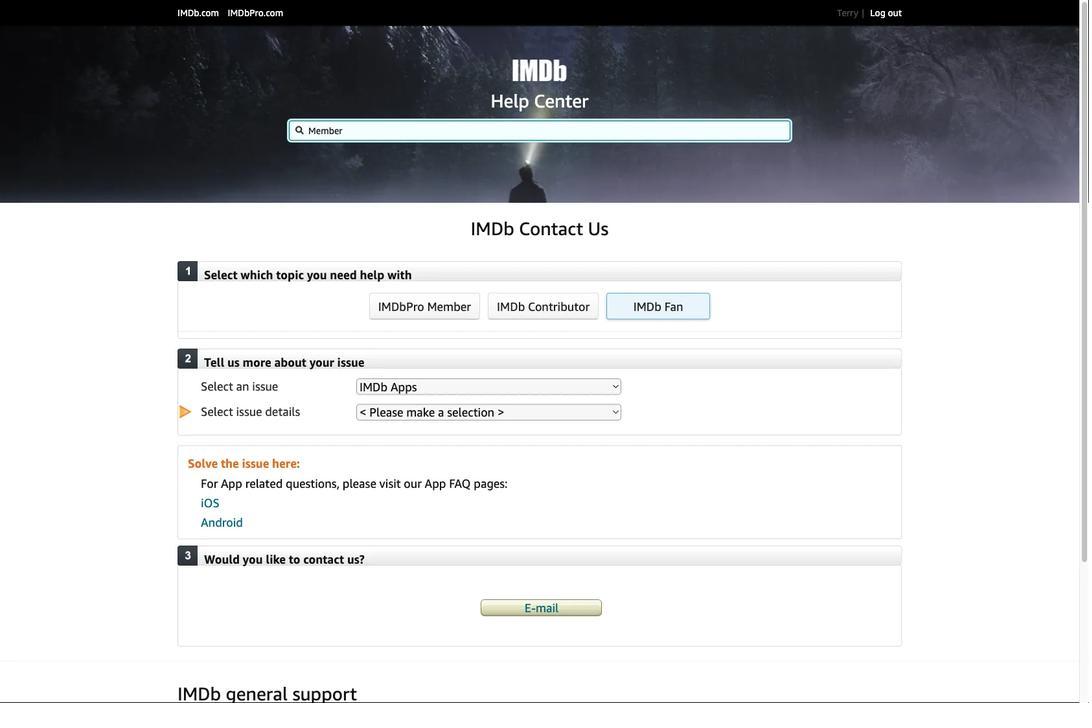 Task type: vqa. For each thing, say whether or not it's contained in the screenshot.
Select corresponding to Select an issue
yes



Task type: describe. For each thing, give the bounding box(es) containing it.
solve the issue here: for app related questions, please visit our app faq pages: ios android
[[188, 456, 508, 529]]

contributor
[[528, 299, 590, 313]]

log out link
[[870, 7, 902, 18]]

pages:
[[474, 476, 508, 490]]

please
[[343, 476, 376, 490]]

terry
[[837, 7, 859, 18]]

help
[[360, 268, 384, 282]]

need
[[330, 268, 357, 282]]

imdb for imdb contributor
[[497, 299, 525, 313]]

1 app from the left
[[221, 476, 242, 490]]

|
[[862, 7, 865, 18]]

select for select issue details
[[201, 405, 233, 419]]

How can we help? search field
[[289, 121, 791, 141]]

issue right your
[[337, 355, 364, 369]]

help
[[491, 90, 529, 112]]

imdb for imdb fan
[[634, 299, 662, 313]]

imdb contact us
[[471, 218, 609, 239]]

select for select which topic you need help with
[[204, 268, 238, 282]]

terry | log out
[[837, 7, 902, 18]]

e-mail link
[[481, 599, 602, 616]]

imdbpro.com
[[228, 7, 283, 18]]

imdb.com link
[[178, 7, 219, 18]]

which
[[241, 268, 273, 282]]

about
[[274, 355, 306, 369]]

imdb for imdb contact us
[[471, 218, 514, 239]]

issue down the an
[[236, 405, 262, 419]]

search image
[[295, 126, 304, 134]]

your
[[310, 355, 334, 369]]

issue inside "solve the issue here: for app related questions, please visit our app faq pages: ios android"
[[242, 456, 269, 470]]

faq
[[449, 476, 471, 490]]

select issue details
[[201, 405, 300, 419]]

issue right the an
[[252, 379, 278, 393]]

tell us more about your issue
[[204, 355, 364, 369]]

us
[[227, 355, 240, 369]]

an
[[236, 379, 249, 393]]

details
[[265, 405, 300, 419]]

topic
[[276, 268, 304, 282]]

imdb fan
[[634, 299, 683, 313]]

android link
[[201, 515, 243, 529]]

with
[[387, 268, 412, 282]]

mail
[[536, 601, 559, 615]]

would you like to contact us?
[[204, 552, 365, 566]]

out
[[888, 7, 902, 18]]

solve
[[188, 456, 218, 470]]

ios
[[201, 496, 219, 510]]



Task type: locate. For each thing, give the bounding box(es) containing it.
imdb fan link
[[607, 293, 710, 319]]

contact
[[519, 218, 583, 239]]

imdb contributor link
[[488, 293, 599, 319]]

issue
[[337, 355, 364, 369], [252, 379, 278, 393], [236, 405, 262, 419], [242, 456, 269, 470]]

imdb left the contributor
[[497, 299, 525, 313]]

our
[[404, 476, 422, 490]]

2 app from the left
[[425, 476, 446, 490]]

you
[[307, 268, 327, 282], [243, 552, 263, 566]]

app right our
[[425, 476, 446, 490]]

help center
[[491, 90, 589, 112]]

android
[[201, 515, 243, 529]]

contact
[[303, 552, 344, 566]]

tell
[[204, 355, 224, 369]]

us?
[[347, 552, 365, 566]]

0 horizontal spatial app
[[221, 476, 242, 490]]

you left need
[[307, 268, 327, 282]]

more
[[243, 355, 271, 369]]

imdb left contact
[[471, 218, 514, 239]]

you left like
[[243, 552, 263, 566]]

e-
[[525, 601, 536, 615]]

select an issue
[[201, 379, 278, 393]]

select down select an issue
[[201, 405, 233, 419]]

select for select an issue
[[201, 379, 233, 393]]

imdb contributor
[[497, 299, 590, 313]]

select down tell
[[201, 379, 233, 393]]

0 vertical spatial select
[[204, 268, 238, 282]]

1 horizontal spatial app
[[425, 476, 446, 490]]

imdb.com
[[178, 7, 219, 18]]

0 horizontal spatial you
[[243, 552, 263, 566]]

app down the the
[[221, 476, 242, 490]]

select which topic you need help with
[[204, 268, 412, 282]]

questions,
[[286, 476, 340, 490]]

ios link
[[201, 496, 219, 510]]

imdb left fan
[[634, 299, 662, 313]]

for
[[201, 476, 218, 490]]

1 horizontal spatial you
[[307, 268, 327, 282]]

like
[[266, 552, 286, 566]]

select left the which in the left top of the page
[[204, 268, 238, 282]]

would
[[204, 552, 240, 566]]

imdbpro
[[378, 299, 424, 313]]

fan
[[665, 299, 683, 313]]

visit
[[379, 476, 401, 490]]

here:
[[272, 456, 300, 470]]

imdbpro member
[[378, 299, 471, 313]]

0 vertical spatial you
[[307, 268, 327, 282]]

2 vertical spatial select
[[201, 405, 233, 419]]

e-mail
[[525, 601, 559, 615]]

issue up related
[[242, 456, 269, 470]]

related
[[245, 476, 283, 490]]

member
[[427, 299, 471, 313]]

imdb
[[471, 218, 514, 239], [497, 299, 525, 313], [634, 299, 662, 313]]

to
[[289, 552, 300, 566]]

app
[[221, 476, 242, 490], [425, 476, 446, 490]]

the
[[221, 456, 239, 470]]

us
[[588, 218, 609, 239]]

1 vertical spatial select
[[201, 379, 233, 393]]

log
[[870, 7, 886, 18]]

select
[[204, 268, 238, 282], [201, 379, 233, 393], [201, 405, 233, 419]]

imdbpro.com link
[[228, 7, 283, 18]]

1 vertical spatial you
[[243, 552, 263, 566]]

center
[[534, 90, 589, 112]]

imdbpro member link
[[369, 293, 480, 319]]



